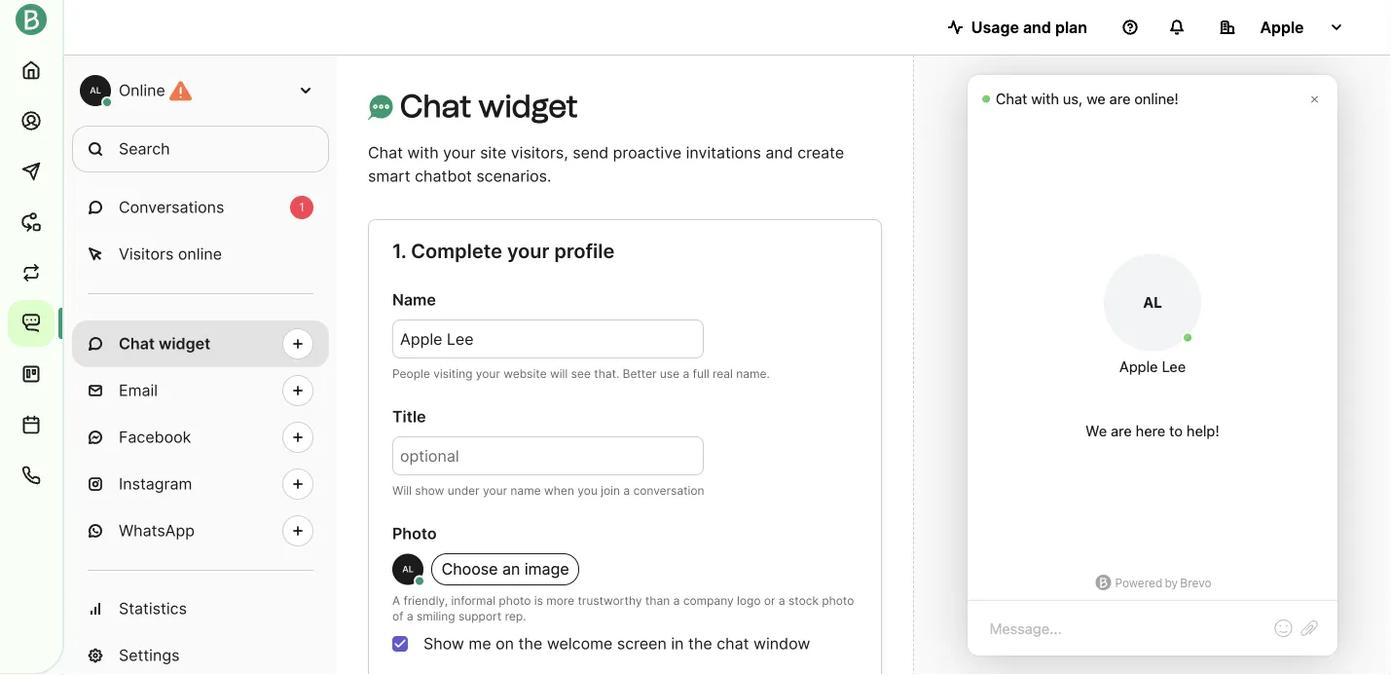 Task type: describe. For each thing, give the bounding box(es) containing it.
settings
[[119, 646, 180, 665]]

usage and plan button
[[933, 8, 1104, 47]]

instagram link
[[72, 461, 329, 507]]

2 vertical spatial chat
[[119, 334, 155, 353]]

chat inside chat with your site visitors, send proactive invitations and create smart chatbot scenarios.
[[368, 143, 403, 162]]

online
[[178, 244, 222, 263]]

is
[[535, 593, 543, 608]]

when
[[545, 484, 575, 498]]

invitations
[[686, 143, 762, 162]]

use
[[660, 367, 680, 381]]

online
[[119, 81, 165, 100]]

scenarios.
[[477, 167, 552, 186]]

name
[[393, 290, 436, 309]]

1 horizontal spatial widget
[[479, 87, 578, 125]]

visitors,
[[511, 143, 569, 162]]

search link
[[72, 126, 329, 172]]

name.
[[737, 367, 770, 381]]

stock
[[789, 593, 819, 608]]

visiting
[[434, 367, 473, 381]]

under
[[448, 484, 480, 498]]

title
[[393, 407, 426, 426]]

chat with your site visitors, send proactive invitations and create smart chatbot scenarios.
[[368, 143, 845, 186]]

conversations
[[119, 198, 224, 217]]

create
[[798, 143, 845, 162]]

show
[[415, 484, 445, 498]]

rep.
[[505, 609, 526, 623]]

and inside button
[[1024, 18, 1052, 37]]

you
[[578, 484, 598, 498]]

2 photo from the left
[[822, 593, 855, 608]]

real
[[713, 367, 733, 381]]

your left name
[[483, 484, 508, 498]]

a friendly, informal photo is more trustworthy than a company logo or a stock photo of a smiling support rep.
[[393, 593, 855, 623]]

will
[[393, 484, 412, 498]]

image
[[525, 560, 569, 579]]

1 horizontal spatial chat widget
[[400, 87, 578, 125]]

send
[[573, 143, 609, 162]]

visitors
[[119, 244, 174, 263]]

visitors online link
[[72, 231, 329, 278]]

screen
[[617, 634, 667, 653]]

1 the from the left
[[519, 634, 543, 653]]

smiling
[[417, 609, 455, 623]]

proactive
[[613, 143, 682, 162]]

your for visiting
[[476, 367, 501, 381]]

chat
[[717, 634, 750, 653]]

1 vertical spatial widget
[[159, 334, 211, 353]]

website
[[504, 367, 547, 381]]

1.
[[393, 239, 406, 263]]

Title text field
[[393, 436, 704, 475]]

welcome
[[547, 634, 613, 653]]

apple
[[1261, 18, 1305, 37]]

widget image
[[368, 95, 393, 120]]

of
[[393, 609, 404, 623]]

your for with
[[443, 143, 476, 162]]

a right than at bottom
[[674, 593, 680, 608]]

on
[[496, 634, 514, 653]]

visitors online
[[119, 244, 222, 263]]

0 vertical spatial chat
[[400, 87, 472, 125]]

photo
[[393, 524, 437, 543]]



Task type: locate. For each thing, give the bounding box(es) containing it.
your inside chat with your site visitors, send proactive invitations and create smart chatbot scenarios.
[[443, 143, 476, 162]]

0 horizontal spatial chat widget
[[119, 334, 211, 353]]

your for complete
[[507, 239, 550, 263]]

1 horizontal spatial photo
[[822, 593, 855, 608]]

whatsapp
[[119, 521, 195, 540]]

0 horizontal spatial the
[[519, 634, 543, 653]]

chatbot
[[415, 167, 472, 186]]

a right of on the bottom left of page
[[407, 609, 414, 623]]

0 horizontal spatial widget
[[159, 334, 211, 353]]

me
[[469, 634, 492, 653]]

widget up visitors,
[[479, 87, 578, 125]]

site
[[480, 143, 507, 162]]

complete
[[411, 239, 503, 263]]

0 horizontal spatial and
[[766, 143, 794, 162]]

widget
[[479, 87, 578, 125], [159, 334, 211, 353]]

0 vertical spatial al
[[90, 85, 101, 95]]

and left plan on the right of the page
[[1024, 18, 1052, 37]]

name
[[511, 484, 541, 498]]

or
[[765, 593, 776, 608]]

than
[[646, 593, 670, 608]]

1 vertical spatial chat widget
[[119, 334, 211, 353]]

search
[[119, 139, 170, 158]]

more
[[547, 593, 575, 608]]

trustworthy
[[578, 593, 642, 608]]

whatsapp link
[[72, 507, 329, 554]]

1. complete your profile
[[393, 239, 615, 263]]

and left create
[[766, 143, 794, 162]]

0 horizontal spatial photo
[[499, 593, 531, 608]]

1 vertical spatial chat
[[368, 143, 403, 162]]

a left full
[[683, 367, 690, 381]]

show
[[424, 634, 465, 653]]

apple button
[[1205, 8, 1361, 47]]

that.
[[594, 367, 620, 381]]

2 the from the left
[[689, 634, 713, 653]]

1 photo from the left
[[499, 593, 531, 608]]

choose
[[442, 560, 498, 579]]

al left the 'online'
[[90, 85, 101, 95]]

usage
[[972, 18, 1020, 37]]

0 vertical spatial chat widget
[[400, 87, 578, 125]]

and inside chat with your site visitors, send proactive invitations and create smart chatbot scenarios.
[[766, 143, 794, 162]]

chat widget
[[400, 87, 578, 125], [119, 334, 211, 353]]

chat widget link
[[72, 320, 329, 367]]

window
[[754, 634, 811, 653]]

friendly,
[[404, 593, 448, 608]]

photo
[[499, 593, 531, 608], [822, 593, 855, 608]]

1 horizontal spatial the
[[689, 634, 713, 653]]

conversation
[[634, 484, 705, 498]]

1 horizontal spatial al
[[402, 564, 414, 574]]

show me on the welcome screen in the chat window
[[424, 634, 811, 653]]

chat up smart
[[368, 143, 403, 162]]

with
[[408, 143, 439, 162]]

the right the on
[[519, 634, 543, 653]]

choose an image
[[442, 560, 569, 579]]

people visiting your website will see that. better use a full real name.
[[393, 367, 770, 381]]

usage and plan
[[972, 18, 1088, 37]]

the right in
[[689, 634, 713, 653]]

photo right stock
[[822, 593, 855, 608]]

chat widget up email on the bottom left of the page
[[119, 334, 211, 353]]

0 vertical spatial widget
[[479, 87, 578, 125]]

1 vertical spatial al
[[402, 564, 414, 574]]

Name text field
[[393, 319, 704, 358]]

0 horizontal spatial al
[[90, 85, 101, 95]]

your right visiting
[[476, 367, 501, 381]]

smart
[[368, 167, 411, 186]]

1
[[299, 200, 305, 214]]

your left profile
[[507, 239, 550, 263]]

1 vertical spatial and
[[766, 143, 794, 162]]

people
[[393, 367, 430, 381]]

join
[[601, 484, 621, 498]]

profile
[[555, 239, 615, 263]]

chat
[[400, 87, 472, 125], [368, 143, 403, 162], [119, 334, 155, 353]]

will show under your name when you join a conversation
[[393, 484, 705, 498]]

your
[[443, 143, 476, 162], [507, 239, 550, 263], [476, 367, 501, 381], [483, 484, 508, 498]]

statistics
[[119, 599, 187, 618]]

photo up rep.
[[499, 593, 531, 608]]

email link
[[72, 367, 329, 414]]

chat up email on the bottom left of the page
[[119, 334, 155, 353]]

support
[[459, 609, 502, 623]]

chat widget up the site
[[400, 87, 578, 125]]

widget up email link
[[159, 334, 211, 353]]

will
[[550, 367, 568, 381]]

choose an image button
[[432, 553, 580, 585]]

al
[[90, 85, 101, 95], [402, 564, 414, 574]]

full
[[693, 367, 710, 381]]

informal
[[451, 593, 496, 608]]

instagram
[[119, 474, 192, 493]]

facebook link
[[72, 414, 329, 461]]

a
[[393, 593, 400, 608]]

email
[[119, 381, 158, 400]]

see
[[571, 367, 591, 381]]

al down photo
[[402, 564, 414, 574]]

a right join
[[624, 484, 630, 498]]

1 horizontal spatial and
[[1024, 18, 1052, 37]]

facebook
[[119, 428, 191, 447]]

0 vertical spatial and
[[1024, 18, 1052, 37]]

logo
[[737, 593, 761, 608]]

a right or
[[779, 593, 786, 608]]

a
[[683, 367, 690, 381], [624, 484, 630, 498], [674, 593, 680, 608], [779, 593, 786, 608], [407, 609, 414, 623]]

better
[[623, 367, 657, 381]]

plan
[[1056, 18, 1088, 37]]

your up chatbot
[[443, 143, 476, 162]]

and
[[1024, 18, 1052, 37], [766, 143, 794, 162]]

statistics link
[[72, 585, 329, 632]]

company
[[684, 593, 734, 608]]

settings link
[[72, 632, 329, 675]]

an
[[503, 560, 520, 579]]

in
[[671, 634, 684, 653]]

chat up with
[[400, 87, 472, 125]]



Task type: vqa. For each thing, say whether or not it's contained in the screenshot.
Get at the bottom of the page
no



